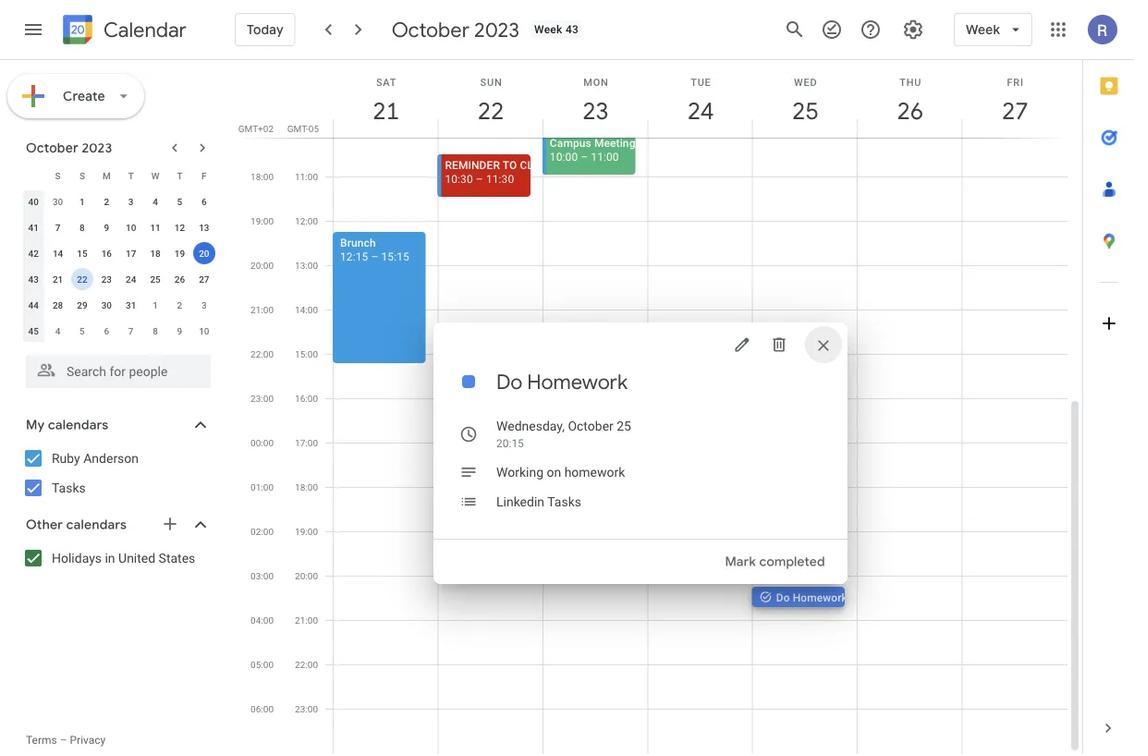 Task type: locate. For each thing, give the bounding box(es) containing it.
2 inside "element"
[[177, 300, 182, 311]]

t right m
[[128, 170, 134, 181]]

24 column header
[[648, 60, 753, 138]]

25
[[791, 96, 818, 126], [150, 274, 161, 285], [617, 418, 632, 434]]

s left m
[[79, 170, 85, 181]]

– inside campus meeting 10:00 – 11:00
[[581, 150, 588, 163]]

1 vertical spatial 22:00
[[295, 659, 318, 670]]

my calendars button
[[4, 411, 229, 440]]

7
[[55, 222, 60, 233], [128, 326, 134, 337]]

mon
[[584, 76, 609, 88]]

18:00 down 17:00
[[295, 482, 318, 493]]

meeting
[[595, 136, 636, 149]]

19:00 left 12:00
[[251, 215, 274, 227]]

grid containing 21
[[237, 60, 1083, 755]]

1 horizontal spatial 3
[[202, 300, 207, 311]]

october 2023 up m
[[26, 140, 112, 156]]

tab list
[[1084, 60, 1135, 703]]

0 horizontal spatial 21
[[53, 274, 63, 285]]

30
[[53, 196, 63, 207], [101, 300, 112, 311]]

do up 'wednesday,'
[[497, 369, 523, 395]]

1 vertical spatial 2
[[177, 300, 182, 311]]

22 element
[[71, 268, 93, 290]]

27 column header
[[962, 60, 1068, 138]]

october
[[392, 17, 470, 43], [26, 140, 79, 156], [568, 418, 614, 434]]

22 right 21 element
[[77, 274, 88, 285]]

23:00 right 06:00
[[295, 704, 318, 715]]

mark completed
[[726, 554, 826, 571]]

– inside reminder to clean 10:30 – 11:30
[[476, 172, 484, 185]]

18:00
[[251, 171, 274, 182], [295, 482, 318, 493], [489, 492, 517, 504]]

1 horizontal spatial 18:00
[[295, 482, 318, 493]]

3
[[128, 196, 134, 207], [202, 300, 207, 311]]

0 vertical spatial 10
[[126, 222, 136, 233]]

2023 up m
[[82, 140, 112, 156]]

row
[[21, 163, 216, 189], [21, 189, 216, 215], [21, 215, 216, 240], [21, 240, 216, 266], [21, 266, 216, 292], [21, 292, 216, 318], [21, 318, 216, 344]]

1 vertical spatial october 2023
[[26, 140, 112, 156]]

october up sat
[[392, 17, 470, 43]]

sun 22
[[477, 76, 503, 126]]

1 vertical spatial calendars
[[66, 517, 127, 534]]

0 horizontal spatial week
[[534, 23, 563, 36]]

1 row from the top
[[21, 163, 216, 189]]

18 element
[[144, 242, 167, 264]]

25 up the homework
[[617, 418, 632, 434]]

2 row from the top
[[21, 189, 216, 215]]

1 vertical spatial 43
[[28, 274, 39, 285]]

0 vertical spatial 26
[[896, 96, 923, 126]]

do homework inside button
[[777, 591, 848, 604]]

15 element
[[71, 242, 93, 264]]

1 right september 30 element
[[80, 196, 85, 207]]

1 vertical spatial 7
[[128, 326, 134, 337]]

0 vertical spatial 23
[[582, 96, 608, 126]]

0 horizontal spatial do
[[497, 369, 523, 395]]

0 horizontal spatial 43
[[28, 274, 39, 285]]

10 left 11
[[126, 222, 136, 233]]

26 down thu
[[896, 96, 923, 126]]

november 7 element
[[120, 320, 142, 342]]

anderson
[[83, 451, 139, 466]]

fri
[[1008, 76, 1025, 88]]

tasks inside my calendars list
[[52, 480, 86, 496]]

21 inside row
[[53, 274, 63, 285]]

0 vertical spatial 3
[[128, 196, 134, 207]]

1 vertical spatial 30
[[101, 300, 112, 311]]

5 row from the top
[[21, 266, 216, 292]]

22
[[477, 96, 503, 126], [77, 274, 88, 285]]

20
[[199, 248, 209, 259]]

0 vertical spatial 43
[[566, 23, 579, 36]]

1 vertical spatial 9
[[177, 326, 182, 337]]

0 vertical spatial 5
[[177, 196, 182, 207]]

1 vertical spatial 21
[[53, 274, 63, 285]]

11:00
[[591, 150, 619, 163], [295, 171, 318, 182]]

28 element
[[47, 294, 69, 316]]

21:00 left '14:00'
[[251, 304, 274, 315]]

1 vertical spatial 4
[[55, 326, 60, 337]]

row group
[[21, 189, 216, 344]]

15:15
[[381, 250, 410, 263]]

0 horizontal spatial october 2023
[[26, 140, 112, 156]]

1 horizontal spatial 6
[[202, 196, 207, 207]]

22:00 left the 15:00
[[251, 349, 274, 360]]

week for week 43
[[534, 23, 563, 36]]

4 left november 5 element
[[55, 326, 60, 337]]

27 down the fri
[[1001, 96, 1028, 126]]

20:00 left the 13:00
[[251, 260, 274, 271]]

sat
[[376, 76, 397, 88]]

1 horizontal spatial 2
[[177, 300, 182, 311]]

reminder to clean 10:30 – 11:30
[[445, 159, 555, 185]]

0 vertical spatial 27
[[1001, 96, 1028, 126]]

do homework up wednesday, october 25 20:15
[[497, 369, 628, 395]]

campus meeting 10:00 – 11:00
[[550, 136, 636, 163]]

working on homework
[[497, 465, 625, 480]]

10 for november 10 element
[[199, 326, 209, 337]]

2 s from the left
[[79, 170, 85, 181]]

4 inside november 4 element
[[55, 326, 60, 337]]

1 horizontal spatial 20:00
[[295, 571, 318, 582]]

homework down completed
[[793, 591, 848, 604]]

1 horizontal spatial 2023
[[474, 17, 520, 43]]

1 horizontal spatial week
[[966, 21, 1001, 38]]

0 vertical spatial homework
[[527, 369, 628, 395]]

0 horizontal spatial october
[[26, 140, 79, 156]]

24 down tue
[[687, 96, 713, 126]]

23 down the mon
[[582, 96, 608, 126]]

november 5 element
[[71, 320, 93, 342]]

2023 up sun
[[474, 17, 520, 43]]

terms
[[26, 734, 57, 747]]

10 for 10 element
[[126, 222, 136, 233]]

privacy link
[[70, 734, 106, 747]]

week inside week popup button
[[966, 21, 1001, 38]]

5 right november 4 element
[[80, 326, 85, 337]]

01:00
[[251, 482, 274, 493]]

10 right november 9 element
[[199, 326, 209, 337]]

1 horizontal spatial tasks
[[548, 494, 582, 510]]

25 inside wed 25
[[791, 96, 818, 126]]

1 horizontal spatial 5
[[177, 196, 182, 207]]

23 right 22 element
[[101, 274, 112, 285]]

22:00
[[251, 349, 274, 360], [295, 659, 318, 670]]

18:00 down 'gmt+02'
[[251, 171, 274, 182]]

2023
[[474, 17, 520, 43], [82, 140, 112, 156]]

6 down f
[[202, 196, 207, 207]]

1 horizontal spatial 27
[[1001, 96, 1028, 126]]

24 right '23' element
[[126, 274, 136, 285]]

1 left november 2 "element"
[[153, 300, 158, 311]]

3 right november 2 "element"
[[202, 300, 207, 311]]

1 vertical spatial 25
[[150, 274, 161, 285]]

1 horizontal spatial 22
[[477, 96, 503, 126]]

do homework down completed
[[777, 591, 848, 604]]

week for week
[[966, 21, 1001, 38]]

0 horizontal spatial 24
[[126, 274, 136, 285]]

other calendars button
[[4, 510, 229, 540]]

11:00 up 12:00
[[295, 171, 318, 182]]

october up september 30 element
[[26, 140, 79, 156]]

row containing 40
[[21, 189, 216, 215]]

do down mark completed
[[777, 591, 790, 604]]

november 6 element
[[96, 320, 118, 342]]

20:00
[[251, 260, 274, 271], [295, 571, 318, 582]]

9 right november 8 'element'
[[177, 326, 182, 337]]

1
[[80, 196, 85, 207], [153, 300, 158, 311]]

5 up 12 element at top left
[[177, 196, 182, 207]]

1 horizontal spatial do homework
[[777, 591, 848, 604]]

– left 15:15
[[371, 250, 379, 263]]

row group inside october 2023 grid
[[21, 189, 216, 344]]

row containing 43
[[21, 266, 216, 292]]

8
[[80, 222, 85, 233], [153, 326, 158, 337]]

row containing 41
[[21, 215, 216, 240]]

row containing 42
[[21, 240, 216, 266]]

0 horizontal spatial 3
[[128, 196, 134, 207]]

9
[[104, 222, 109, 233], [177, 326, 182, 337]]

1 horizontal spatial october 2023
[[392, 17, 520, 43]]

calendars for my calendars
[[48, 417, 108, 434]]

0 vertical spatial 25
[[791, 96, 818, 126]]

mon 23
[[582, 76, 609, 126]]

1 horizontal spatial 23:00
[[295, 704, 318, 715]]

30 for 30 element
[[101, 300, 112, 311]]

privacy
[[70, 734, 106, 747]]

october 2023 up sun
[[392, 17, 520, 43]]

on
[[547, 465, 562, 480]]

tasks down working on homework
[[548, 494, 582, 510]]

2 horizontal spatial 25
[[791, 96, 818, 126]]

23 element
[[96, 268, 118, 290]]

40
[[28, 196, 39, 207]]

1 vertical spatial 20:00
[[295, 571, 318, 582]]

22 inside column header
[[477, 96, 503, 126]]

26 right 25 element
[[175, 274, 185, 285]]

1 horizontal spatial 7
[[128, 326, 134, 337]]

tasks down ruby
[[52, 480, 86, 496]]

1 horizontal spatial 30
[[101, 300, 112, 311]]

25 inside wednesday, october 25 20:15
[[617, 418, 632, 434]]

1 horizontal spatial 23
[[582, 96, 608, 126]]

43
[[566, 23, 579, 36], [28, 274, 39, 285]]

– right terms link at bottom left
[[60, 734, 67, 747]]

s
[[55, 170, 61, 181], [79, 170, 85, 181]]

9 left 10 element
[[104, 222, 109, 233]]

1 horizontal spatial t
[[177, 170, 183, 181]]

18
[[150, 248, 161, 259]]

06:00
[[251, 704, 274, 715]]

homework
[[527, 369, 628, 395], [793, 591, 848, 604]]

1 vertical spatial october
[[26, 140, 79, 156]]

10:00
[[550, 150, 578, 163]]

21 left the 22 cell
[[53, 274, 63, 285]]

3 up 10 element
[[128, 196, 134, 207]]

7 left november 8 'element'
[[128, 326, 134, 337]]

1 horizontal spatial 21
[[372, 96, 398, 126]]

22 link
[[470, 90, 512, 132]]

0 vertical spatial 22
[[477, 96, 503, 126]]

25 element
[[144, 268, 167, 290]]

calendar heading
[[100, 17, 187, 43]]

21 down sat
[[372, 96, 398, 126]]

7 right 41
[[55, 222, 60, 233]]

1 vertical spatial 21:00
[[295, 615, 318, 626]]

tue
[[691, 76, 712, 88]]

settings menu image
[[903, 18, 925, 41]]

25 right 24 element
[[150, 274, 161, 285]]

43 inside row
[[28, 274, 39, 285]]

0 horizontal spatial 23
[[101, 274, 112, 285]]

0 vertical spatial 9
[[104, 222, 109, 233]]

21 column header
[[333, 60, 439, 138]]

6 right november 5 element
[[104, 326, 109, 337]]

17 element
[[120, 242, 142, 264]]

1 vertical spatial 24
[[126, 274, 136, 285]]

1 vertical spatial 5
[[80, 326, 85, 337]]

gmt-
[[287, 123, 309, 134]]

24
[[687, 96, 713, 126], [126, 274, 136, 285]]

week right settings menu 'icon'
[[966, 21, 1001, 38]]

0 horizontal spatial 25
[[150, 274, 161, 285]]

27 link
[[994, 90, 1037, 132]]

0 horizontal spatial 7
[[55, 222, 60, 233]]

sun
[[480, 76, 503, 88]]

22:00 right the 05:00
[[295, 659, 318, 670]]

1 horizontal spatial 11:00
[[591, 150, 619, 163]]

row group containing 40
[[21, 189, 216, 344]]

calendars up in
[[66, 517, 127, 534]]

0 vertical spatial 1
[[80, 196, 85, 207]]

26 link
[[890, 90, 932, 132]]

calendars up ruby
[[48, 417, 108, 434]]

11:00 down meeting
[[591, 150, 619, 163]]

18:00 right test
[[489, 492, 517, 504]]

8 inside 'element'
[[153, 326, 158, 337]]

0 horizontal spatial t
[[128, 170, 134, 181]]

1 horizontal spatial october
[[392, 17, 470, 43]]

2 vertical spatial october
[[568, 418, 614, 434]]

0 vertical spatial 21:00
[[251, 304, 274, 315]]

7 row from the top
[[21, 318, 216, 344]]

0 horizontal spatial 11:00
[[295, 171, 318, 182]]

30 right 29 element
[[101, 300, 112, 311]]

21:00
[[251, 304, 274, 315], [295, 615, 318, 626]]

0 horizontal spatial do homework
[[497, 369, 628, 395]]

1 horizontal spatial 26
[[896, 96, 923, 126]]

27 element
[[193, 268, 215, 290]]

05:00
[[251, 659, 274, 670]]

f
[[202, 170, 207, 181]]

0 horizontal spatial 10
[[126, 222, 136, 233]]

1 horizontal spatial 22:00
[[295, 659, 318, 670]]

1 horizontal spatial 8
[[153, 326, 158, 337]]

None search field
[[0, 348, 229, 388]]

6
[[202, 196, 207, 207], [104, 326, 109, 337]]

october up the homework
[[568, 418, 614, 434]]

2
[[104, 196, 109, 207], [177, 300, 182, 311]]

2 down m
[[104, 196, 109, 207]]

wed 25
[[791, 76, 818, 126]]

25 column header
[[753, 60, 858, 138]]

11:30
[[486, 172, 514, 185]]

30 right 40
[[53, 196, 63, 207]]

0 vertical spatial 6
[[202, 196, 207, 207]]

8 left november 9 element
[[153, 326, 158, 337]]

1 horizontal spatial 10
[[199, 326, 209, 337]]

s up september 30 element
[[55, 170, 61, 181]]

thu 26
[[896, 76, 923, 126]]

10
[[126, 222, 136, 233], [199, 326, 209, 337]]

calendars inside my calendars dropdown button
[[48, 417, 108, 434]]

mark completed button
[[718, 540, 833, 584]]

week up 23 column header
[[534, 23, 563, 36]]

1 vertical spatial 2023
[[82, 140, 112, 156]]

homework up wednesday, october 25 20:15
[[527, 369, 628, 395]]

– down campus
[[581, 150, 588, 163]]

do homework heading
[[497, 369, 628, 395]]

grid
[[237, 60, 1083, 755]]

0 horizontal spatial 22
[[77, 274, 88, 285]]

19:00 right "02:00"
[[295, 526, 318, 537]]

week button
[[954, 7, 1033, 52]]

19:00
[[251, 215, 274, 227], [295, 526, 318, 537]]

22 down sun
[[477, 96, 503, 126]]

0 vertical spatial 21
[[372, 96, 398, 126]]

0 horizontal spatial 4
[[55, 326, 60, 337]]

t right w
[[177, 170, 183, 181]]

25 down wed
[[791, 96, 818, 126]]

0 horizontal spatial 27
[[199, 274, 209, 285]]

43 up 23 column header
[[566, 23, 579, 36]]

1 vertical spatial 23
[[101, 274, 112, 285]]

27 right 26 element
[[199, 274, 209, 285]]

1 vertical spatial 23:00
[[295, 704, 318, 715]]

0 vertical spatial 4
[[153, 196, 158, 207]]

25 inside row
[[150, 274, 161, 285]]

24 element
[[120, 268, 142, 290]]

1 vertical spatial 10
[[199, 326, 209, 337]]

november 8 element
[[144, 320, 167, 342]]

3 row from the top
[[21, 215, 216, 240]]

test
[[462, 492, 484, 504]]

0 horizontal spatial 1
[[80, 196, 85, 207]]

23:00 up 00:00
[[251, 393, 274, 404]]

21:00 right 04:00 at bottom
[[295, 615, 318, 626]]

4 row from the top
[[21, 240, 216, 266]]

26 inside column header
[[896, 96, 923, 126]]

4 up 11 element
[[153, 196, 158, 207]]

1 t from the left
[[128, 170, 134, 181]]

2 vertical spatial 25
[[617, 418, 632, 434]]

6 row from the top
[[21, 292, 216, 318]]

– down reminder
[[476, 172, 484, 185]]

27
[[1001, 96, 1028, 126], [199, 274, 209, 285]]

0 horizontal spatial 6
[[104, 326, 109, 337]]

main drawer image
[[22, 18, 44, 41]]

0 horizontal spatial 8
[[80, 222, 85, 233]]

8 up 15 element
[[80, 222, 85, 233]]

43 left 21 element
[[28, 274, 39, 285]]

20, today element
[[193, 242, 215, 264]]

october 2023 grid
[[18, 163, 216, 344]]

thu
[[900, 76, 922, 88]]

20:00 right 03:00
[[295, 571, 318, 582]]

gmt+02
[[238, 123, 274, 134]]

2 left november 3 element
[[177, 300, 182, 311]]

working
[[497, 465, 544, 480]]

1 vertical spatial 19:00
[[295, 526, 318, 537]]

calendars inside 'other calendars' dropdown button
[[66, 517, 127, 534]]

0 horizontal spatial 26
[[175, 274, 185, 285]]

22 column header
[[438, 60, 544, 138]]



Task type: vqa. For each thing, say whether or not it's contained in the screenshot.


Task type: describe. For each thing, give the bounding box(es) containing it.
23 link
[[575, 90, 617, 132]]

28
[[53, 300, 63, 311]]

12:15
[[340, 250, 368, 263]]

do homework button
[[753, 587, 881, 608]]

holidays in united states
[[52, 551, 195, 566]]

my calendars list
[[4, 444, 229, 503]]

20 cell
[[192, 240, 216, 266]]

november 1 element
[[144, 294, 167, 316]]

1 horizontal spatial 19:00
[[295, 526, 318, 537]]

clean
[[520, 159, 555, 172]]

29
[[77, 300, 88, 311]]

november 9 element
[[169, 320, 191, 342]]

2 horizontal spatial 18:00
[[489, 492, 517, 504]]

0 horizontal spatial 5
[[80, 326, 85, 337]]

14 element
[[47, 242, 69, 264]]

november 2 element
[[169, 294, 191, 316]]

24 inside column header
[[687, 96, 713, 126]]

m
[[103, 170, 111, 181]]

1 horizontal spatial 1
[[153, 300, 158, 311]]

november 4 element
[[47, 320, 69, 342]]

0 horizontal spatial 23:00
[[251, 393, 274, 404]]

27 inside 'element'
[[199, 274, 209, 285]]

delete task image
[[770, 336, 789, 354]]

1 horizontal spatial 9
[[177, 326, 182, 337]]

21 inside column header
[[372, 96, 398, 126]]

0 horizontal spatial 18:00
[[251, 171, 274, 182]]

united
[[118, 551, 156, 566]]

november 3 element
[[193, 294, 215, 316]]

0 horizontal spatial 21:00
[[251, 304, 274, 315]]

to
[[503, 159, 517, 172]]

11:00 inside campus meeting 10:00 – 11:00
[[591, 150, 619, 163]]

– inside brunch 12:15 – 15:15
[[371, 250, 379, 263]]

completed
[[760, 554, 826, 571]]

0 vertical spatial do homework
[[497, 369, 628, 395]]

row containing 45
[[21, 318, 216, 344]]

10:30
[[445, 172, 473, 185]]

21 link
[[365, 90, 408, 132]]

my
[[26, 417, 45, 434]]

2 t from the left
[[177, 170, 183, 181]]

states
[[159, 551, 195, 566]]

23 inside mon 23
[[582, 96, 608, 126]]

19 element
[[169, 242, 191, 264]]

brunch 12:15 – 15:15
[[340, 236, 410, 263]]

16 element
[[96, 242, 118, 264]]

24 inside 24 element
[[126, 274, 136, 285]]

0 vertical spatial 2
[[104, 196, 109, 207]]

22 inside cell
[[77, 274, 88, 285]]

campus
[[550, 136, 592, 149]]

in
[[105, 551, 115, 566]]

10 element
[[120, 216, 142, 239]]

row containing 44
[[21, 292, 216, 318]]

26 column header
[[857, 60, 963, 138]]

12 element
[[169, 216, 191, 239]]

calendars for other calendars
[[66, 517, 127, 534]]

26 element
[[169, 268, 191, 290]]

do inside "do homework" button
[[777, 591, 790, 604]]

create
[[63, 88, 105, 105]]

calendar element
[[59, 11, 187, 52]]

my calendars
[[26, 417, 108, 434]]

tue 24
[[687, 76, 713, 126]]

05
[[309, 123, 319, 134]]

reminder
[[445, 159, 500, 172]]

0 vertical spatial 8
[[80, 222, 85, 233]]

september 30 element
[[47, 191, 69, 213]]

0 horizontal spatial 19:00
[[251, 215, 274, 227]]

0 horizontal spatial 2023
[[82, 140, 112, 156]]

0 vertical spatial 20:00
[[251, 260, 274, 271]]

22 cell
[[70, 266, 94, 292]]

00:00
[[251, 437, 274, 449]]

row containing s
[[21, 163, 216, 189]]

11 element
[[144, 216, 167, 239]]

wed
[[794, 76, 818, 88]]

24 link
[[680, 90, 722, 132]]

calendar
[[104, 17, 187, 43]]

13:00
[[295, 260, 318, 271]]

26 inside row
[[175, 274, 185, 285]]

16
[[101, 248, 112, 259]]

brunch
[[340, 236, 376, 249]]

13
[[199, 222, 209, 233]]

17:00
[[295, 437, 318, 449]]

23 inside '23' element
[[101, 274, 112, 285]]

w
[[151, 170, 159, 181]]

1 vertical spatial 3
[[202, 300, 207, 311]]

ruby
[[52, 451, 80, 466]]

0 vertical spatial october 2023
[[392, 17, 520, 43]]

1 vertical spatial 6
[[104, 326, 109, 337]]

1 vertical spatial 11:00
[[295, 171, 318, 182]]

wednesday,
[[497, 418, 565, 434]]

30 element
[[96, 294, 118, 316]]

45
[[28, 326, 39, 337]]

other calendars
[[26, 517, 127, 534]]

linkedin
[[497, 494, 545, 510]]

1 s from the left
[[55, 170, 61, 181]]

27 inside 'column header'
[[1001, 96, 1028, 126]]

0 vertical spatial do
[[497, 369, 523, 395]]

03:00
[[251, 571, 274, 582]]

0 horizontal spatial homework
[[527, 369, 628, 395]]

week 43
[[534, 23, 579, 36]]

31
[[126, 300, 136, 311]]

fri 27
[[1001, 76, 1028, 126]]

wednesday, october 25 20:15
[[497, 418, 632, 450]]

0 vertical spatial october
[[392, 17, 470, 43]]

16:00
[[295, 393, 318, 404]]

42
[[28, 248, 39, 259]]

other
[[26, 517, 63, 534]]

44
[[28, 300, 39, 311]]

Search for people text field
[[37, 355, 200, 388]]

14
[[53, 248, 63, 259]]

21 element
[[47, 268, 69, 290]]

12
[[175, 222, 185, 233]]

terms – privacy
[[26, 734, 106, 747]]

holidays
[[52, 551, 102, 566]]

today
[[247, 21, 284, 38]]

23 column header
[[543, 60, 649, 138]]

29 element
[[71, 294, 93, 316]]

sat 21
[[372, 76, 398, 126]]

02:00
[[251, 526, 274, 537]]

20:15
[[497, 437, 524, 450]]

25 link
[[785, 90, 827, 132]]

terms link
[[26, 734, 57, 747]]

november 10 element
[[193, 320, 215, 342]]

today button
[[235, 7, 296, 52]]

mark
[[726, 554, 757, 571]]

17
[[126, 248, 136, 259]]

0 vertical spatial 22:00
[[251, 349, 274, 360]]

11
[[150, 222, 161, 233]]

1 horizontal spatial 43
[[566, 23, 579, 36]]

homework
[[565, 465, 625, 480]]

19
[[175, 248, 185, 259]]

october inside wednesday, october 25 20:15
[[568, 418, 614, 434]]

13 element
[[193, 216, 215, 239]]

create button
[[7, 74, 144, 118]]

15
[[77, 248, 88, 259]]

add other calendars image
[[161, 515, 179, 534]]

homework inside button
[[793, 591, 848, 604]]

31 element
[[120, 294, 142, 316]]

30 for september 30 element
[[53, 196, 63, 207]]

04:00
[[251, 615, 274, 626]]

ruby anderson
[[52, 451, 139, 466]]

1 horizontal spatial 4
[[153, 196, 158, 207]]

linkedin tasks
[[497, 494, 582, 510]]



